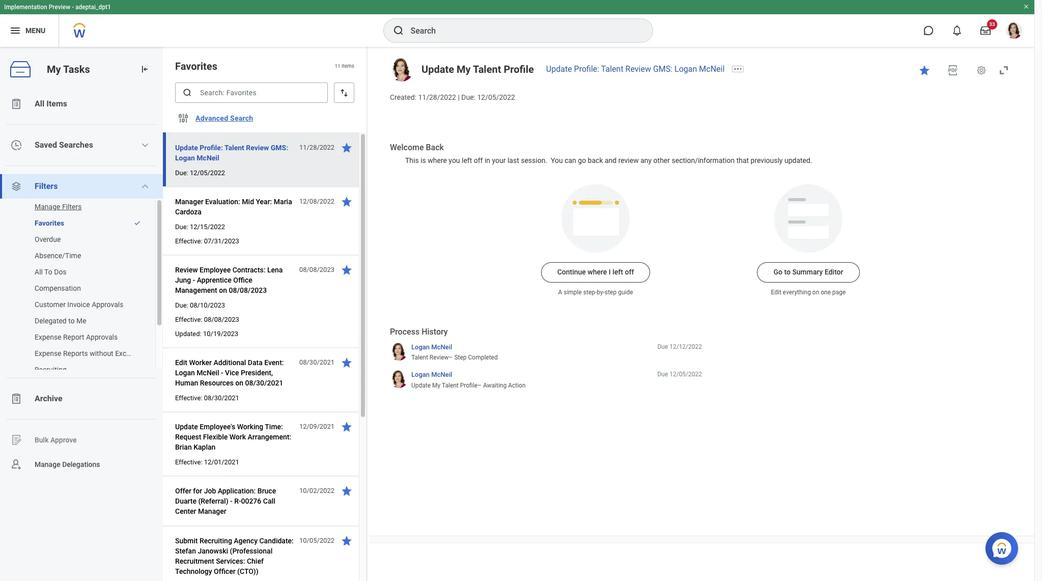 Task type: vqa. For each thing, say whether or not it's contained in the screenshot.
manage development item button
no



Task type: describe. For each thing, give the bounding box(es) containing it.
logan mcneil button for my
[[412, 370, 452, 379]]

0 horizontal spatial –
[[449, 354, 453, 361]]

process history
[[390, 327, 448, 337]]

manage delegations
[[35, 460, 100, 468]]

search
[[230, 114, 253, 122]]

completed
[[468, 354, 498, 361]]

year:
[[256, 198, 272, 206]]

welcome back this is where you left off in your last session.  you can go back and review any other section/information that previously updated.
[[390, 142, 813, 164]]

effective: for effective: 07/31/2023
[[175, 237, 202, 245]]

Search Workday  search field
[[411, 19, 632, 42]]

11
[[335, 63, 341, 69]]

due: for manager evaluation: mid year: maria cardoza
[[175, 223, 188, 231]]

items
[[46, 99, 67, 108]]

additional
[[214, 359, 246, 367]]

saved searches button
[[0, 133, 163, 157]]

chevron down image
[[141, 141, 149, 149]]

user plus image
[[10, 458, 22, 471]]

saved searches
[[35, 140, 93, 150]]

talent review – step completed
[[412, 354, 498, 361]]

delegated
[[35, 317, 67, 325]]

rename image
[[10, 434, 22, 446]]

my for update my talent profile
[[457, 63, 471, 75]]

overdue
[[35, 235, 61, 243]]

due: 12/05/2022
[[175, 169, 225, 177]]

filters button
[[0, 174, 163, 199]]

kaplan
[[194, 443, 216, 451]]

worker
[[189, 359, 212, 367]]

profile: inside update profile: talent review gms: logan mcneil
[[200, 144, 223, 152]]

updated: 10/19/2023
[[175, 330, 238, 338]]

configure image
[[177, 112, 189, 124]]

to for me
[[68, 317, 75, 325]]

tasks
[[63, 63, 90, 75]]

delegated to me
[[35, 317, 86, 325]]

12/01/2021
[[204, 458, 239, 466]]

update inside process history region
[[412, 382, 431, 389]]

evaluation:
[[205, 198, 240, 206]]

for
[[193, 487, 202, 495]]

recruiting inside submit recruiting agency candidate: stefan janowski (professional recruitment services: chief technology officer (cto))
[[200, 537, 232, 545]]

perspective image
[[10, 180, 22, 193]]

update profile: talent review gms: logan mcneil inside button
[[175, 144, 288, 162]]

00276
[[241, 497, 261, 505]]

favorites button
[[0, 215, 129, 231]]

back
[[426, 142, 444, 152]]

notifications large image
[[952, 25, 963, 36]]

compensation
[[35, 284, 81, 292]]

awaiting
[[483, 382, 507, 389]]

profile for update my talent profile
[[504, 63, 534, 75]]

1 horizontal spatial update profile: talent review gms: logan mcneil
[[546, 64, 725, 74]]

this
[[405, 156, 419, 164]]

due: right |
[[462, 93, 476, 101]]

list containing all items
[[0, 92, 163, 477]]

simple
[[564, 289, 582, 296]]

overdue button
[[0, 231, 145, 248]]

manager inside offer for job application: bruce duarte (referral) ‎- r-00276 call center manager
[[198, 507, 226, 515]]

bruce
[[258, 487, 276, 495]]

guide
[[618, 289, 633, 296]]

|
[[458, 93, 460, 101]]

office
[[233, 276, 253, 284]]

0 horizontal spatial 08/30/2021
[[204, 394, 239, 402]]

Search: Favorites text field
[[175, 83, 328, 103]]

favorites inside button
[[35, 219, 64, 227]]

due for due 12/12/2022
[[658, 343, 668, 350]]

step-
[[584, 289, 597, 296]]

process
[[390, 327, 420, 337]]

close environment banner image
[[1024, 4, 1030, 10]]

step
[[605, 289, 617, 296]]

bulk approve link
[[0, 428, 163, 452]]

absence/time button
[[0, 248, 145, 264]]

action
[[508, 382, 526, 389]]

expense for expense report approvals
[[35, 333, 61, 341]]

agency
[[234, 537, 258, 545]]

a simple step-by-step guide
[[558, 289, 633, 296]]

my tasks element
[[0, 47, 163, 581]]

resources
[[200, 379, 234, 387]]

report
[[63, 333, 84, 341]]

12/05/2022 for due: 12/05/2022
[[190, 169, 225, 177]]

due for due 12/05/2022
[[658, 371, 668, 378]]

my for update my talent profile – awaiting action
[[432, 382, 441, 389]]

update inside update profile: talent review gms: logan mcneil
[[175, 144, 198, 152]]

process history region
[[390, 327, 702, 393]]

view printable version (pdf) image
[[947, 64, 959, 76]]

on inside the edit worker additional data event: logan mcneil - vice president, human resources on 08/30/2021
[[235, 379, 243, 387]]

employee's photo (logan mcneil) image
[[390, 58, 414, 81]]

review inside process history region
[[430, 354, 449, 361]]

12/15/2022
[[190, 223, 225, 231]]

continue where i left off button
[[541, 262, 651, 283]]

logan mcneil for review
[[412, 343, 452, 351]]

gear image
[[977, 65, 987, 75]]

offer
[[175, 487, 191, 495]]

expense reports without exceptions button
[[0, 345, 150, 362]]

customer invoice approvals
[[35, 300, 123, 309]]

filters inside filters dropdown button
[[35, 181, 58, 191]]

implementation
[[4, 4, 47, 11]]

maria
[[274, 198, 292, 206]]

recruitment
[[175, 557, 214, 565]]

0 vertical spatial 08/30/2021
[[299, 359, 335, 366]]

2 horizontal spatial on
[[813, 289, 820, 296]]

11 items
[[335, 63, 354, 69]]

star image for offer for job application: bruce duarte (referral) ‎- r-00276 call center manager
[[341, 485, 353, 497]]

expense report approvals
[[35, 333, 118, 341]]

profile logan mcneil image
[[1006, 22, 1023, 41]]

logan mcneil button for review
[[412, 343, 452, 352]]

application:
[[218, 487, 256, 495]]

clipboard image for all items
[[10, 98, 22, 110]]

update profile: talent review gms: logan mcneil button
[[175, 142, 294, 164]]

time:
[[265, 423, 283, 431]]

due 12/05/2022
[[658, 371, 702, 378]]

that previously
[[737, 156, 783, 164]]

contracts:
[[233, 266, 266, 274]]

submit recruiting agency candidate: stefan janowski (professional recruitment services: chief technology officer (cto))
[[175, 537, 294, 575]]

welcome
[[390, 142, 424, 152]]

absence/time
[[35, 252, 81, 260]]

(professional
[[230, 547, 273, 555]]

delegations
[[62, 460, 100, 468]]

update inside update employee's working time: request flexible work arrangement: brian kaplan
[[175, 423, 198, 431]]

approvals for expense report approvals
[[86, 333, 118, 341]]

mcneil inside the edit worker additional data event: logan mcneil - vice president, human resources on 08/30/2021
[[197, 369, 219, 377]]

updated.
[[785, 156, 813, 164]]

12/09/2021
[[299, 423, 335, 430]]

filters inside manage filters button
[[62, 203, 82, 211]]

advanced search button
[[191, 108, 257, 128]]

management
[[175, 286, 217, 294]]

advanced
[[196, 114, 228, 122]]

apprentice
[[197, 276, 232, 284]]

vice
[[225, 369, 239, 377]]

all items
[[35, 99, 67, 108]]

center
[[175, 507, 196, 515]]

star image for manager evaluation: mid year: maria cardoza
[[341, 196, 353, 208]]

1 horizontal spatial gms:
[[653, 64, 673, 74]]

logan inside the edit worker additional data event: logan mcneil - vice president, human resources on 08/30/2021
[[175, 369, 195, 377]]

star image for update employee's working time: request flexible work arrangement: brian kaplan
[[341, 421, 353, 433]]

customer invoice approvals button
[[0, 296, 145, 313]]

to for summary
[[785, 268, 791, 276]]

manage for manage delegations
[[35, 460, 60, 468]]

and review
[[605, 156, 639, 164]]

check image
[[134, 220, 141, 227]]

go
[[774, 268, 783, 276]]

due: 12/15/2022
[[175, 223, 225, 231]]



Task type: locate. For each thing, give the bounding box(es) containing it.
edit left worker
[[175, 359, 187, 367]]

left right the i
[[613, 268, 623, 276]]

my inside 'element'
[[47, 63, 61, 75]]

2 horizontal spatial 12/05/2022
[[670, 371, 702, 378]]

- inside the edit worker additional data event: logan mcneil - vice president, human resources on 08/30/2021
[[221, 369, 223, 377]]

off right the i
[[625, 268, 634, 276]]

08/08/2023
[[299, 266, 335, 273], [229, 286, 267, 294], [204, 316, 239, 323]]

effective: for effective: 08/30/2021
[[175, 394, 202, 402]]

implementation preview -   adeptai_dpt1
[[4, 4, 111, 11]]

1 horizontal spatial filters
[[62, 203, 82, 211]]

review inside 'review employee contracts: lena jung - apprentice office management on 08/08/2023'
[[175, 266, 198, 274]]

due: for update profile: talent review gms: logan mcneil
[[175, 169, 188, 177]]

1 effective: from the top
[[175, 237, 202, 245]]

archive
[[35, 394, 62, 403]]

submit recruiting agency candidate: stefan janowski (professional recruitment services: chief technology officer (cto)) button
[[175, 535, 294, 578]]

0 vertical spatial 11/28/2022
[[418, 93, 456, 101]]

0 vertical spatial where
[[428, 156, 447, 164]]

compensation button
[[0, 280, 145, 296]]

1 expense from the top
[[35, 333, 61, 341]]

approvals right invoice
[[92, 300, 123, 309]]

effective: for effective: 08/08/2023
[[175, 316, 202, 323]]

left
[[462, 156, 472, 164], [613, 268, 623, 276]]

1 vertical spatial expense
[[35, 349, 61, 358]]

approvals inside button
[[92, 300, 123, 309]]

08/08/2023 up 10/19/2023
[[204, 316, 239, 323]]

10/05/2022
[[299, 537, 335, 544]]

- left vice
[[221, 369, 223, 377]]

is
[[421, 156, 426, 164]]

due: for review employee contracts: lena jung - apprentice office management on 08/08/2023
[[175, 301, 188, 309]]

approvals inside button
[[86, 333, 118, 341]]

president,
[[241, 369, 273, 377]]

1 horizontal spatial 08/30/2021
[[245, 379, 283, 387]]

0 vertical spatial recruiting
[[35, 366, 67, 374]]

edit for edit worker additional data event: logan mcneil - vice president, human resources on 08/30/2021
[[175, 359, 187, 367]]

12/05/2022 up evaluation:
[[190, 169, 225, 177]]

star image for review employee contracts: lena jung - apprentice office management on 08/08/2023
[[341, 264, 353, 276]]

mcneil
[[699, 64, 725, 74], [197, 154, 219, 162], [432, 343, 452, 351], [197, 369, 219, 377], [432, 371, 452, 379]]

bulk
[[35, 436, 49, 444]]

0 vertical spatial star image
[[341, 485, 353, 497]]

1 vertical spatial to
[[68, 317, 75, 325]]

created:
[[390, 93, 417, 101]]

filters up favorites button on the left of page
[[62, 203, 82, 211]]

0 vertical spatial left
[[462, 156, 472, 164]]

33 button
[[975, 19, 998, 42]]

logan mcneil
[[412, 343, 452, 351], [412, 371, 452, 379]]

0 horizontal spatial off
[[474, 156, 483, 164]]

0 vertical spatial all
[[35, 99, 44, 108]]

1 list from the top
[[0, 92, 163, 477]]

list
[[0, 92, 163, 477], [0, 199, 163, 378]]

due:
[[462, 93, 476, 101], [175, 169, 188, 177], [175, 223, 188, 231], [175, 301, 188, 309]]

1 vertical spatial profile:
[[200, 144, 223, 152]]

logan mcneil button down history
[[412, 343, 452, 352]]

inbox large image
[[981, 25, 991, 36]]

event:
[[264, 359, 284, 367]]

items
[[342, 63, 354, 69]]

0 vertical spatial gms:
[[653, 64, 673, 74]]

due 12/12/2022
[[658, 343, 702, 350]]

0 horizontal spatial gms:
[[271, 144, 288, 152]]

2 logan mcneil button from the top
[[412, 370, 452, 379]]

profile left awaiting
[[460, 382, 478, 389]]

1 vertical spatial due
[[658, 371, 668, 378]]

10/02/2022
[[299, 487, 335, 495]]

2 due from the top
[[658, 371, 668, 378]]

duarte
[[175, 497, 197, 505]]

a
[[558, 289, 562, 296]]

due: down cardoza
[[175, 223, 188, 231]]

all left the items
[[35, 99, 44, 108]]

0 vertical spatial manager
[[175, 198, 203, 206]]

effective: down due: 12/15/2022
[[175, 237, 202, 245]]

0 horizontal spatial on
[[219, 286, 227, 294]]

manage for manage filters
[[35, 203, 60, 211]]

1 vertical spatial logan mcneil
[[412, 371, 452, 379]]

clipboard image left the all items at the left top
[[10, 98, 22, 110]]

on down vice
[[235, 379, 243, 387]]

- right preview
[[72, 4, 74, 11]]

expense down delegated
[[35, 333, 61, 341]]

due down due 12/12/2022
[[658, 371, 668, 378]]

edit everything on one page
[[771, 289, 846, 296]]

1 vertical spatial filters
[[62, 203, 82, 211]]

1 vertical spatial where
[[588, 268, 607, 276]]

1 horizontal spatial recruiting
[[200, 537, 232, 545]]

sort image
[[339, 88, 349, 98]]

mid
[[242, 198, 254, 206]]

0 horizontal spatial to
[[68, 317, 75, 325]]

manage delegations link
[[0, 452, 163, 477]]

expense report approvals button
[[0, 329, 145, 345]]

1 logan mcneil from the top
[[412, 343, 452, 351]]

0 vertical spatial approvals
[[92, 300, 123, 309]]

off inside button
[[625, 268, 634, 276]]

approvals up without
[[86, 333, 118, 341]]

all for all to dos
[[35, 268, 43, 276]]

history
[[422, 327, 448, 337]]

1 horizontal spatial profile:
[[574, 64, 600, 74]]

12/05/2022 down 12/12/2022
[[670, 371, 702, 378]]

1 due from the top
[[658, 343, 668, 350]]

0 vertical spatial to
[[785, 268, 791, 276]]

update employee's working time: request flexible work arrangement: brian kaplan button
[[175, 421, 294, 453]]

3 effective: from the top
[[175, 394, 202, 402]]

4 effective: from the top
[[175, 458, 202, 466]]

invoice
[[67, 300, 90, 309]]

1 manage from the top
[[35, 203, 60, 211]]

star image right 10/05/2022 in the bottom left of the page
[[341, 535, 353, 547]]

effective: 08/08/2023
[[175, 316, 239, 323]]

clipboard image
[[10, 98, 22, 110], [10, 393, 22, 405]]

1 star image from the top
[[341, 485, 353, 497]]

0 horizontal spatial favorites
[[35, 219, 64, 227]]

1 horizontal spatial to
[[785, 268, 791, 276]]

left right you
[[462, 156, 472, 164]]

12/05/2022 for due 12/05/2022
[[670, 371, 702, 378]]

- inside 'review employee contracts: lena jung - apprentice office management on 08/08/2023'
[[193, 276, 195, 284]]

0 vertical spatial clipboard image
[[10, 98, 22, 110]]

r-
[[234, 497, 241, 505]]

expense inside button
[[35, 349, 61, 358]]

human
[[175, 379, 198, 387]]

0 vertical spatial expense
[[35, 333, 61, 341]]

reports
[[63, 349, 88, 358]]

menu button
[[0, 14, 59, 47]]

manage inside button
[[35, 203, 60, 211]]

recruiting up archive
[[35, 366, 67, 374]]

edit for edit everything on one page
[[771, 289, 782, 296]]

0 vertical spatial manage
[[35, 203, 60, 211]]

2 logan mcneil from the top
[[412, 371, 452, 379]]

08/30/2021 down resources
[[204, 394, 239, 402]]

item list element
[[163, 47, 368, 581]]

0 horizontal spatial profile
[[460, 382, 478, 389]]

edit inside the edit worker additional data event: logan mcneil - vice president, human resources on 08/30/2021
[[175, 359, 187, 367]]

manager up cardoza
[[175, 198, 203, 206]]

favorites up search icon
[[175, 60, 217, 72]]

offer for job application: bruce duarte (referral) ‎- r-00276 call center manager button
[[175, 485, 294, 517]]

0 horizontal spatial recruiting
[[35, 366, 67, 374]]

review employee contracts: lena jung - apprentice office management on 08/08/2023 button
[[175, 264, 294, 296]]

1 vertical spatial update profile: talent review gms: logan mcneil
[[175, 144, 288, 162]]

08/30/2021
[[299, 359, 335, 366], [245, 379, 283, 387], [204, 394, 239, 402]]

go to summary editor button
[[758, 262, 860, 283]]

1 vertical spatial approvals
[[86, 333, 118, 341]]

1 vertical spatial clipboard image
[[10, 393, 22, 405]]

talent inside update profile: talent review gms: logan mcneil
[[225, 144, 244, 152]]

07/31/2023
[[204, 237, 239, 245]]

effective: 08/30/2021
[[175, 394, 239, 402]]

0 horizontal spatial where
[[428, 156, 447, 164]]

1 horizontal spatial 11/28/2022
[[418, 93, 456, 101]]

update employee's working time: request flexible work arrangement: brian kaplan
[[175, 423, 291, 451]]

0 vertical spatial edit
[[771, 289, 782, 296]]

my up |
[[457, 63, 471, 75]]

where inside welcome back this is where you left off in your last session.  you can go back and review any other section/information that previously updated.
[[428, 156, 447, 164]]

08/08/2023 inside 'review employee contracts: lena jung - apprentice office management on 08/08/2023'
[[229, 286, 267, 294]]

1 vertical spatial –
[[478, 382, 482, 389]]

1 vertical spatial favorites
[[35, 219, 64, 227]]

star image for submit recruiting agency candidate: stefan janowski (professional recruitment services: chief technology officer (cto))
[[341, 535, 353, 547]]

– left awaiting
[[478, 382, 482, 389]]

0 vertical spatial profile
[[504, 63, 534, 75]]

1 vertical spatial recruiting
[[200, 537, 232, 545]]

1 horizontal spatial edit
[[771, 289, 782, 296]]

2 horizontal spatial 08/30/2021
[[299, 359, 335, 366]]

0 horizontal spatial left
[[462, 156, 472, 164]]

call
[[263, 497, 275, 505]]

1 clipboard image from the top
[[10, 98, 22, 110]]

1 horizontal spatial on
[[235, 379, 243, 387]]

star image
[[919, 64, 931, 76], [341, 142, 353, 154], [341, 196, 353, 208], [341, 264, 353, 276], [341, 357, 353, 369], [341, 421, 353, 433]]

star image for update profile: talent review gms: logan mcneil
[[341, 142, 353, 154]]

1 vertical spatial all
[[35, 268, 43, 276]]

menu banner
[[0, 0, 1035, 47]]

0 vertical spatial –
[[449, 354, 453, 361]]

all inside "all to dos" button
[[35, 268, 43, 276]]

2 all from the top
[[35, 268, 43, 276]]

one
[[821, 289, 831, 296]]

off inside welcome back this is where you left off in your last session.  you can go back and review any other section/information that previously updated.
[[474, 156, 483, 164]]

1 vertical spatial manage
[[35, 460, 60, 468]]

to right go
[[785, 268, 791, 276]]

2 clipboard image from the top
[[10, 393, 22, 405]]

all items button
[[0, 92, 163, 116]]

chevron down image
[[141, 182, 149, 190]]

approvals for customer invoice approvals
[[92, 300, 123, 309]]

recruiting up janowski
[[200, 537, 232, 545]]

- up the management
[[193, 276, 195, 284]]

1 horizontal spatial favorites
[[175, 60, 217, 72]]

profile inside process history region
[[460, 382, 478, 389]]

2 manage from the top
[[35, 460, 60, 468]]

1 horizontal spatial my
[[432, 382, 441, 389]]

to inside button
[[785, 268, 791, 276]]

1 vertical spatial -
[[193, 276, 195, 284]]

clock check image
[[10, 139, 22, 151]]

1 logan mcneil button from the top
[[412, 343, 452, 352]]

any
[[641, 156, 652, 164]]

2 effective: from the top
[[175, 316, 202, 323]]

by-
[[597, 289, 605, 296]]

my down talent review – step completed on the left bottom of the page
[[432, 382, 441, 389]]

continue where i left off
[[557, 268, 634, 276]]

customer
[[35, 300, 66, 309]]

manager down (referral)
[[198, 507, 226, 515]]

clipboard image for archive
[[10, 393, 22, 405]]

0 horizontal spatial 11/28/2022
[[299, 144, 335, 151]]

profile down search workday search box
[[504, 63, 534, 75]]

08/30/2021 inside the edit worker additional data event: logan mcneil - vice president, human resources on 08/30/2021
[[245, 379, 283, 387]]

2 vertical spatial 08/30/2021
[[204, 394, 239, 402]]

mcneil inside update profile: talent review gms: logan mcneil button
[[197, 154, 219, 162]]

2 expense from the top
[[35, 349, 61, 358]]

on down "apprentice"
[[219, 286, 227, 294]]

transformation import image
[[140, 64, 150, 74]]

session.
[[521, 156, 548, 164]]

last
[[508, 156, 519, 164]]

1 all from the top
[[35, 99, 44, 108]]

data
[[248, 359, 263, 367]]

1 horizontal spatial 12/05/2022
[[477, 93, 515, 101]]

0 horizontal spatial my
[[47, 63, 61, 75]]

filters
[[35, 181, 58, 191], [62, 203, 82, 211]]

12/08/2022
[[299, 198, 335, 205]]

0 horizontal spatial edit
[[175, 359, 187, 367]]

12/05/2022 inside item list element
[[190, 169, 225, 177]]

clipboard image inside all items 'button'
[[10, 98, 22, 110]]

0 vertical spatial -
[[72, 4, 74, 11]]

expense left 'reports'
[[35, 349, 61, 358]]

-
[[72, 4, 74, 11], [193, 276, 195, 284], [221, 369, 223, 377]]

search image
[[182, 88, 193, 98]]

1 vertical spatial star image
[[341, 535, 353, 547]]

gms: inside button
[[271, 144, 288, 152]]

all for all items
[[35, 99, 44, 108]]

expense reports without exceptions
[[35, 349, 150, 358]]

0 vertical spatial 12/05/2022
[[477, 93, 515, 101]]

1 vertical spatial off
[[625, 268, 634, 276]]

my left tasks
[[47, 63, 61, 75]]

effective:
[[175, 237, 202, 245], [175, 316, 202, 323], [175, 394, 202, 402], [175, 458, 202, 466]]

1 horizontal spatial off
[[625, 268, 634, 276]]

2 vertical spatial -
[[221, 369, 223, 377]]

edit down go
[[771, 289, 782, 296]]

manager inside manager evaluation: mid year: maria cardoza
[[175, 198, 203, 206]]

to left me
[[68, 317, 75, 325]]

08/08/2023 right lena
[[299, 266, 335, 273]]

1 horizontal spatial –
[[478, 382, 482, 389]]

where inside button
[[588, 268, 607, 276]]

in
[[485, 156, 490, 164]]

update my talent profile
[[422, 63, 534, 75]]

2 star image from the top
[[341, 535, 353, 547]]

without
[[90, 349, 113, 358]]

update profile: talent review gms: logan mcneil link
[[546, 64, 725, 74]]

0 horizontal spatial 12/05/2022
[[190, 169, 225, 177]]

search image
[[392, 24, 405, 37]]

08/30/2021 right event:
[[299, 359, 335, 366]]

effective: for effective: 12/01/2021
[[175, 458, 202, 466]]

star image for edit worker additional data event: logan mcneil - vice president, human resources on 08/30/2021
[[341, 357, 353, 369]]

due: up cardoza
[[175, 169, 188, 177]]

left inside welcome back this is where you left off in your last session.  you can go back and review any other section/information that previously updated.
[[462, 156, 472, 164]]

- inside menu banner
[[72, 4, 74, 11]]

0 vertical spatial filters
[[35, 181, 58, 191]]

logan mcneil for my
[[412, 371, 452, 379]]

1 vertical spatial 11/28/2022
[[299, 144, 335, 151]]

to inside 'button'
[[68, 317, 75, 325]]

fullscreen image
[[998, 64, 1010, 76]]

effective: 07/31/2023
[[175, 237, 239, 245]]

clipboard image left archive
[[10, 393, 22, 405]]

star image right 10/02/2022
[[341, 485, 353, 497]]

due left 12/12/2022
[[658, 343, 668, 350]]

0 vertical spatial update profile: talent review gms: logan mcneil
[[546, 64, 725, 74]]

2 vertical spatial 08/08/2023
[[204, 316, 239, 323]]

1 vertical spatial 08/30/2021
[[245, 379, 283, 387]]

due: 08/10/2023
[[175, 301, 225, 309]]

0 horizontal spatial profile:
[[200, 144, 223, 152]]

effective: down brian
[[175, 458, 202, 466]]

1 vertical spatial 08/08/2023
[[229, 286, 267, 294]]

12/05/2022 inside process history region
[[670, 371, 702, 378]]

on inside 'review employee contracts: lena jung - apprentice office management on 08/08/2023'
[[219, 286, 227, 294]]

filters up the manage filters
[[35, 181, 58, 191]]

1 horizontal spatial -
[[193, 276, 195, 284]]

star image
[[341, 485, 353, 497], [341, 535, 353, 547]]

manage down bulk at the bottom of the page
[[35, 460, 60, 468]]

0 vertical spatial favorites
[[175, 60, 217, 72]]

1 horizontal spatial profile
[[504, 63, 534, 75]]

11/28/2022 inside item list element
[[299, 144, 335, 151]]

1 vertical spatial left
[[613, 268, 623, 276]]

logan inside update profile: talent review gms: logan mcneil
[[175, 154, 195, 162]]

0 horizontal spatial -
[[72, 4, 74, 11]]

favorites up overdue
[[35, 219, 64, 227]]

on left one
[[813, 289, 820, 296]]

‎-
[[230, 497, 233, 505]]

2 list from the top
[[0, 199, 163, 378]]

left inside continue where i left off button
[[613, 268, 623, 276]]

2 vertical spatial 12/05/2022
[[670, 371, 702, 378]]

profile for update my talent profile – awaiting action
[[460, 382, 478, 389]]

dos
[[54, 268, 67, 276]]

manage
[[35, 203, 60, 211], [35, 460, 60, 468]]

my inside process history region
[[432, 382, 441, 389]]

0 vertical spatial profile:
[[574, 64, 600, 74]]

0 horizontal spatial update profile: talent review gms: logan mcneil
[[175, 144, 288, 162]]

1 vertical spatial gms:
[[271, 144, 288, 152]]

justify image
[[9, 24, 21, 37]]

effective: 12/01/2021
[[175, 458, 239, 466]]

manage up favorites button on the left of page
[[35, 203, 60, 211]]

0 horizontal spatial filters
[[35, 181, 58, 191]]

chief
[[247, 557, 264, 565]]

recruiting inside my tasks 'element'
[[35, 366, 67, 374]]

where
[[428, 156, 447, 164], [588, 268, 607, 276]]

logan mcneil button down talent review – step completed on the left bottom of the page
[[412, 370, 452, 379]]

where left the i
[[588, 268, 607, 276]]

clipboard image inside archive button
[[10, 393, 22, 405]]

favorites inside item list element
[[175, 60, 217, 72]]

0 vertical spatial off
[[474, 156, 483, 164]]

08/30/2021 down president,
[[245, 379, 283, 387]]

brian
[[175, 443, 192, 451]]

all inside all items 'button'
[[35, 99, 44, 108]]

effective: up "updated:"
[[175, 316, 202, 323]]

logan mcneil down talent review – step completed on the left bottom of the page
[[412, 371, 452, 379]]

1 vertical spatial logan mcneil button
[[412, 370, 452, 379]]

1 vertical spatial profile
[[460, 382, 478, 389]]

1 horizontal spatial left
[[613, 268, 623, 276]]

archive button
[[0, 387, 163, 411]]

logan mcneil down history
[[412, 343, 452, 351]]

go to summary editor
[[774, 268, 844, 276]]

0 vertical spatial 08/08/2023
[[299, 266, 335, 273]]

job
[[204, 487, 216, 495]]

2 horizontal spatial -
[[221, 369, 223, 377]]

0 vertical spatial due
[[658, 343, 668, 350]]

– left 'step'
[[449, 354, 453, 361]]

0 vertical spatial logan mcneil button
[[412, 343, 452, 352]]

1 vertical spatial manager
[[198, 507, 226, 515]]

due: down the management
[[175, 301, 188, 309]]

where down back
[[428, 156, 447, 164]]

1 horizontal spatial where
[[588, 268, 607, 276]]

all left to
[[35, 268, 43, 276]]

expense for expense reports without exceptions
[[35, 349, 61, 358]]

all to dos
[[35, 268, 67, 276]]

off left in
[[474, 156, 483, 164]]

1 vertical spatial 12/05/2022
[[190, 169, 225, 177]]

work
[[230, 433, 246, 441]]

expense inside button
[[35, 333, 61, 341]]

08/08/2023 down office
[[229, 286, 267, 294]]

list containing manage filters
[[0, 199, 163, 378]]

12/05/2022 down update my talent profile
[[477, 93, 515, 101]]

effective: down human
[[175, 394, 202, 402]]

edit
[[771, 289, 782, 296], [175, 359, 187, 367]]



